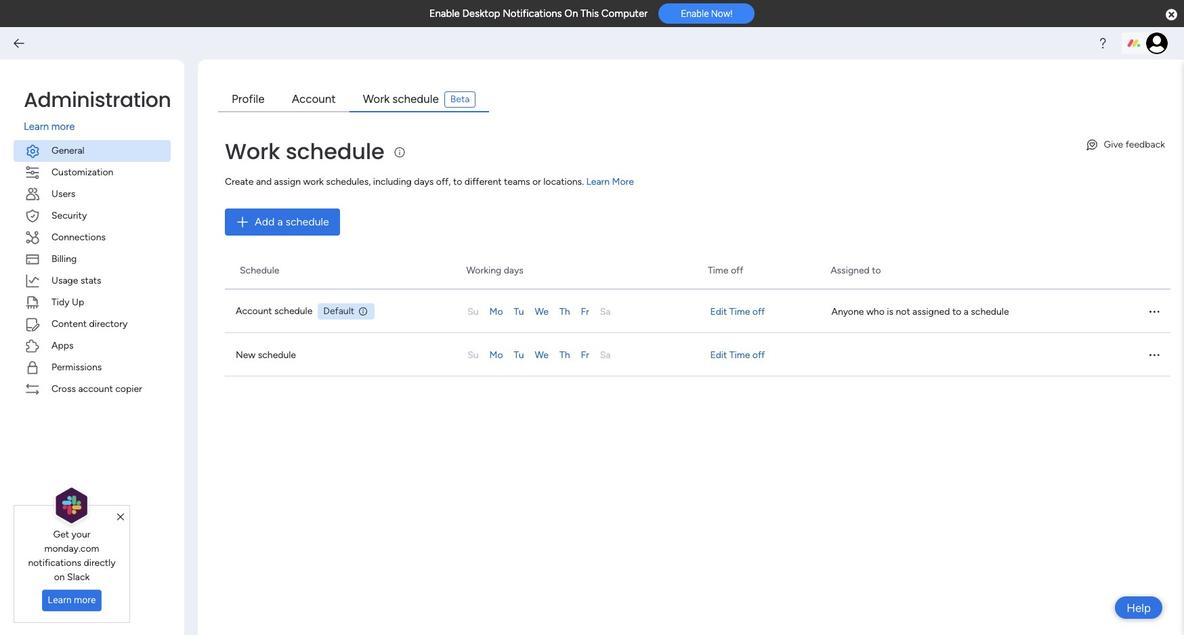 Task type: describe. For each thing, give the bounding box(es) containing it.
on
[[565, 7, 578, 20]]

off,
[[436, 176, 451, 188]]

a inside button
[[277, 216, 283, 228]]

beta
[[451, 94, 470, 105]]

tidy
[[52, 297, 70, 308]]

this
[[581, 7, 599, 20]]

0 vertical spatial work schedule
[[363, 92, 439, 105]]

back to workspace image
[[12, 37, 26, 50]]

schedule up "schedules,"
[[286, 136, 385, 167]]

new
[[236, 349, 256, 361]]

dapulse close image
[[1166, 8, 1178, 22]]

not
[[896, 306, 911, 318]]

up
[[72, 297, 84, 308]]

assigned
[[831, 265, 870, 276]]

days inside row
[[504, 265, 524, 276]]

learn inside learn more button
[[48, 595, 72, 606]]

schedule left beta
[[393, 92, 439, 105]]

enable now!
[[681, 8, 733, 19]]

row for grid containing schedule
[[222, 252, 1171, 290]]

0 vertical spatial time
[[708, 265, 729, 276]]

schedule down work
[[286, 216, 329, 228]]

security
[[52, 210, 87, 221]]

anyone who is not assigned to a schedule
[[832, 306, 1010, 318]]

give feedback button
[[1080, 134, 1171, 156]]

we for account schedule
[[535, 306, 549, 318]]

1 vertical spatial learn
[[587, 176, 610, 188]]

off for new schedule
[[753, 349, 765, 361]]

time for account schedule
[[730, 306, 751, 318]]

or
[[533, 176, 541, 188]]

content
[[52, 318, 87, 330]]

default element
[[318, 304, 375, 320]]

administration
[[24, 85, 171, 115]]

th for new schedule
[[560, 349, 570, 361]]

learn more button
[[42, 590, 102, 612]]

account schedule
[[236, 306, 313, 317]]

more inside administration learn more
[[51, 121, 75, 133]]

feedback
[[1126, 139, 1166, 150]]

your
[[72, 529, 90, 541]]

now!
[[712, 8, 733, 19]]

get
[[53, 529, 69, 541]]

notifications
[[28, 558, 81, 569]]

permissions
[[52, 362, 102, 373]]

profile
[[232, 92, 265, 105]]

su for account schedule
[[468, 306, 479, 318]]

0 vertical spatial to
[[453, 176, 462, 188]]

assign
[[274, 176, 301, 188]]

get your monday.com notifications directly on slack
[[28, 529, 116, 583]]

notifications
[[503, 7, 562, 20]]

1 vertical spatial work
[[225, 136, 280, 167]]

grid containing schedule
[[222, 252, 1171, 636]]

enable for enable now!
[[681, 8, 709, 19]]

account
[[78, 383, 113, 395]]

schedule right 'new'
[[258, 349, 296, 361]]

su for new schedule
[[468, 349, 479, 361]]

row group inside grid
[[225, 290, 1171, 377]]

dapulse x slim image
[[117, 512, 124, 524]]

schedule right assigned
[[971, 306, 1010, 318]]

general
[[52, 145, 85, 156]]

assigned to
[[831, 265, 882, 276]]

teams
[[504, 176, 530, 188]]

working days
[[467, 265, 524, 276]]

assigned
[[913, 306, 951, 318]]

1 horizontal spatial to
[[872, 265, 882, 276]]

to inside row group
[[953, 306, 962, 318]]

help image
[[1097, 37, 1110, 50]]

0 horizontal spatial days
[[414, 176, 434, 188]]

usage
[[52, 275, 78, 286]]

tidy up
[[52, 297, 84, 308]]

account link
[[278, 87, 350, 113]]

edit for new schedule
[[711, 349, 728, 361]]

schedule left default
[[274, 306, 313, 317]]

tu for new schedule
[[514, 349, 524, 361]]

monday.com
[[44, 543, 99, 555]]

add
[[255, 216, 275, 228]]

new schedule
[[236, 349, 296, 361]]

enable now! button
[[659, 4, 755, 24]]

1 vertical spatial work schedule
[[225, 136, 385, 167]]

edit for account schedule
[[711, 306, 728, 318]]

users
[[52, 188, 75, 200]]

learn more link
[[24, 119, 171, 135]]



Task type: vqa. For each thing, say whether or not it's contained in the screenshot.
The Who
yes



Task type: locate. For each thing, give the bounding box(es) containing it.
cross account copier
[[52, 383, 142, 395]]

edit time off
[[711, 306, 765, 318], [711, 349, 765, 361]]

profile link
[[218, 87, 278, 113]]

0 vertical spatial edit time off button
[[711, 305, 832, 319]]

time off
[[708, 265, 744, 276]]

we
[[535, 306, 549, 318], [535, 349, 549, 361]]

row containing new schedule
[[225, 333, 1171, 377]]

edit time off button
[[711, 305, 832, 319], [711, 348, 832, 362]]

enable left desktop
[[429, 7, 460, 20]]

more down "slack"
[[74, 595, 96, 606]]

0 horizontal spatial enable
[[429, 7, 460, 20]]

learn down administration
[[24, 121, 49, 133]]

enable for enable desktop notifications on this computer
[[429, 7, 460, 20]]

create
[[225, 176, 254, 188]]

edit time off for account schedule
[[711, 306, 765, 318]]

edit time off button for new schedule
[[711, 348, 832, 362]]

learn left more
[[587, 176, 610, 188]]

computer
[[602, 7, 648, 20]]

is
[[887, 306, 894, 318]]

0 vertical spatial edit
[[711, 306, 728, 318]]

2 vertical spatial off
[[753, 349, 765, 361]]

days left off,
[[414, 176, 434, 188]]

2 mo from the top
[[490, 349, 503, 361]]

help button
[[1116, 597, 1163, 619]]

more
[[612, 176, 634, 188]]

billing
[[52, 253, 77, 265]]

2 vertical spatial to
[[953, 306, 962, 318]]

mo for new schedule
[[490, 349, 503, 361]]

0 horizontal spatial a
[[277, 216, 283, 228]]

1 vertical spatial days
[[504, 265, 524, 276]]

time for new schedule
[[730, 349, 751, 361]]

days
[[414, 176, 434, 188], [504, 265, 524, 276]]

add a schedule
[[255, 216, 329, 228]]

off for account schedule
[[753, 306, 765, 318]]

enable left "now!"
[[681, 8, 709, 19]]

1 edit time off button from the top
[[711, 305, 832, 319]]

1 horizontal spatial a
[[964, 306, 969, 318]]

1 we from the top
[[535, 306, 549, 318]]

including
[[373, 176, 412, 188]]

row group
[[225, 290, 1171, 377]]

desktop
[[463, 7, 501, 20]]

1 horizontal spatial account
[[292, 92, 336, 105]]

fr for new schedule
[[581, 349, 590, 361]]

work up and
[[225, 136, 280, 167]]

learn more
[[48, 595, 96, 606]]

mo
[[490, 306, 503, 318], [490, 349, 503, 361]]

account for account schedule
[[236, 306, 272, 317]]

menu image
[[1148, 348, 1162, 362]]

0 vertical spatial off
[[731, 265, 744, 276]]

edit time off for new schedule
[[711, 349, 765, 361]]

sa for new schedule
[[600, 349, 611, 361]]

1 vertical spatial we
[[535, 349, 549, 361]]

2 we from the top
[[535, 349, 549, 361]]

0 vertical spatial mo
[[490, 306, 503, 318]]

1 vertical spatial edit time off
[[711, 349, 765, 361]]

1 edit time off from the top
[[711, 306, 765, 318]]

1 mo from the top
[[490, 306, 503, 318]]

learn more link
[[587, 176, 634, 188]]

fr
[[581, 306, 590, 318], [581, 349, 590, 361]]

1 vertical spatial edit time off button
[[711, 348, 832, 362]]

more
[[51, 121, 75, 133], [74, 595, 96, 606]]

1 vertical spatial a
[[964, 306, 969, 318]]

different
[[465, 176, 502, 188]]

1 vertical spatial time
[[730, 306, 751, 318]]

0 horizontal spatial to
[[453, 176, 462, 188]]

1 vertical spatial fr
[[581, 349, 590, 361]]

1 vertical spatial to
[[872, 265, 882, 276]]

1 tu from the top
[[514, 306, 524, 318]]

to
[[453, 176, 462, 188], [872, 265, 882, 276], [953, 306, 962, 318]]

work right account link
[[363, 92, 390, 105]]

row for row group containing account schedule
[[225, 290, 1171, 333]]

0 vertical spatial learn
[[24, 121, 49, 133]]

1 vertical spatial off
[[753, 306, 765, 318]]

a
[[277, 216, 283, 228], [964, 306, 969, 318]]

2 tu from the top
[[514, 349, 524, 361]]

learn
[[24, 121, 49, 133], [587, 176, 610, 188], [48, 595, 72, 606]]

directly
[[84, 558, 116, 569]]

2 th from the top
[[560, 349, 570, 361]]

su
[[468, 306, 479, 318], [468, 349, 479, 361]]

2 edit time off button from the top
[[711, 348, 832, 362]]

1 vertical spatial edit
[[711, 349, 728, 361]]

0 vertical spatial edit time off
[[711, 306, 765, 318]]

locations.
[[544, 176, 584, 188]]

th
[[560, 306, 570, 318], [560, 349, 570, 361]]

give feedback
[[1105, 139, 1166, 150]]

cross
[[52, 383, 76, 395]]

1 vertical spatial su
[[468, 349, 479, 361]]

1 vertical spatial sa
[[600, 349, 611, 361]]

1 horizontal spatial work
[[363, 92, 390, 105]]

1 th from the top
[[560, 306, 570, 318]]

enable desktop notifications on this computer
[[429, 7, 648, 20]]

sa for account schedule
[[600, 306, 611, 318]]

tu for account schedule
[[514, 306, 524, 318]]

0 horizontal spatial work
[[225, 136, 280, 167]]

create and assign work schedules, including days off, to different teams or locations. learn more
[[225, 176, 634, 188]]

0 vertical spatial sa
[[600, 306, 611, 318]]

more inside button
[[74, 595, 96, 606]]

2 vertical spatial learn
[[48, 595, 72, 606]]

apps
[[52, 340, 74, 351]]

sa
[[600, 306, 611, 318], [600, 349, 611, 361]]

enable inside enable now! "button"
[[681, 8, 709, 19]]

fr for account schedule
[[581, 306, 590, 318]]

give
[[1105, 139, 1124, 150]]

1 fr from the top
[[581, 306, 590, 318]]

1 vertical spatial more
[[74, 595, 96, 606]]

more up general
[[51, 121, 75, 133]]

2 edit from the top
[[711, 349, 728, 361]]

1 vertical spatial mo
[[490, 349, 503, 361]]

help
[[1127, 602, 1152, 615]]

1 edit from the top
[[711, 306, 728, 318]]

kendall parks image
[[1147, 33, 1169, 54]]

account
[[292, 92, 336, 105], [236, 306, 272, 317]]

account inside row group
[[236, 306, 272, 317]]

0 vertical spatial fr
[[581, 306, 590, 318]]

stats
[[81, 275, 101, 286]]

a inside row group
[[964, 306, 969, 318]]

0 vertical spatial tu
[[514, 306, 524, 318]]

2 fr from the top
[[581, 349, 590, 361]]

2 edit time off from the top
[[711, 349, 765, 361]]

0 vertical spatial th
[[560, 306, 570, 318]]

anyone
[[832, 306, 864, 318]]

0 vertical spatial days
[[414, 176, 434, 188]]

account right profile
[[292, 92, 336, 105]]

schedule
[[240, 265, 280, 276]]

row
[[222, 252, 1171, 290], [225, 290, 1171, 333], [225, 333, 1171, 377]]

row group containing account schedule
[[225, 290, 1171, 377]]

content directory
[[52, 318, 128, 330]]

menu image
[[1148, 305, 1162, 319]]

learn down on
[[48, 595, 72, 606]]

1 sa from the top
[[600, 306, 611, 318]]

learn inside administration learn more
[[24, 121, 49, 133]]

work schedule up work
[[225, 136, 385, 167]]

directory
[[89, 318, 128, 330]]

time
[[708, 265, 729, 276], [730, 306, 751, 318], [730, 349, 751, 361]]

1 su from the top
[[468, 306, 479, 318]]

enable
[[429, 7, 460, 20], [681, 8, 709, 19]]

administration learn more
[[24, 85, 171, 133]]

connections
[[52, 231, 106, 243]]

work
[[303, 176, 324, 188]]

copier
[[115, 383, 142, 395]]

add a schedule button
[[225, 209, 340, 236]]

customization
[[52, 166, 113, 178]]

edit time off button for account schedule
[[711, 305, 832, 319]]

we for new schedule
[[535, 349, 549, 361]]

days right working
[[504, 265, 524, 276]]

grid
[[222, 252, 1171, 636]]

0 vertical spatial su
[[468, 306, 479, 318]]

working
[[467, 265, 502, 276]]

2 su from the top
[[468, 349, 479, 361]]

1 vertical spatial th
[[560, 349, 570, 361]]

0 vertical spatial work
[[363, 92, 390, 105]]

row containing schedule
[[222, 252, 1171, 290]]

work schedule left beta
[[363, 92, 439, 105]]

2 sa from the top
[[600, 349, 611, 361]]

slack
[[67, 572, 90, 583]]

2 horizontal spatial to
[[953, 306, 962, 318]]

new schedule button
[[225, 337, 468, 373]]

who
[[867, 306, 885, 318]]

th for account schedule
[[560, 306, 570, 318]]

1 horizontal spatial enable
[[681, 8, 709, 19]]

account for account
[[292, 92, 336, 105]]

off
[[731, 265, 744, 276], [753, 306, 765, 318], [753, 349, 765, 361]]

mo for account schedule
[[490, 306, 503, 318]]

account down schedule
[[236, 306, 272, 317]]

schedules,
[[326, 176, 371, 188]]

0 vertical spatial more
[[51, 121, 75, 133]]

schedule
[[393, 92, 439, 105], [286, 136, 385, 167], [286, 216, 329, 228], [274, 306, 313, 317], [971, 306, 1010, 318], [258, 349, 296, 361]]

1 horizontal spatial days
[[504, 265, 524, 276]]

default
[[324, 306, 354, 317]]

row containing account schedule
[[225, 290, 1171, 333]]

0 vertical spatial a
[[277, 216, 283, 228]]

edit
[[711, 306, 728, 318], [711, 349, 728, 361]]

2 vertical spatial time
[[730, 349, 751, 361]]

0 horizontal spatial account
[[236, 306, 272, 317]]

usage stats
[[52, 275, 101, 286]]

0 vertical spatial we
[[535, 306, 549, 318]]

0 vertical spatial account
[[292, 92, 336, 105]]

work
[[363, 92, 390, 105], [225, 136, 280, 167]]

1 vertical spatial tu
[[514, 349, 524, 361]]

1 vertical spatial account
[[236, 306, 272, 317]]

on
[[54, 572, 65, 583]]

a right assigned
[[964, 306, 969, 318]]

and
[[256, 176, 272, 188]]

tu
[[514, 306, 524, 318], [514, 349, 524, 361]]

a right 'add'
[[277, 216, 283, 228]]



